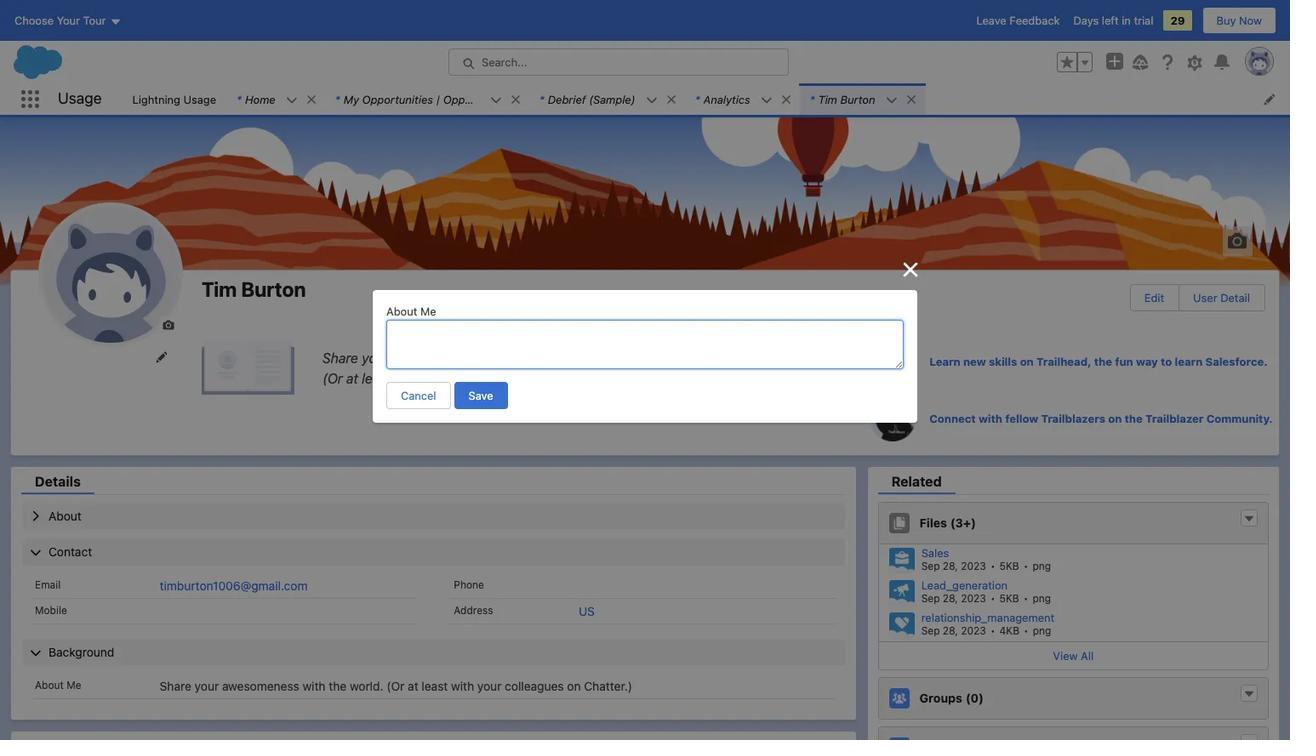 Task type: vqa. For each thing, say whether or not it's contained in the screenshot.
company corresponding to Tim
no



Task type: describe. For each thing, give the bounding box(es) containing it.
sales
[[922, 547, 949, 560]]

salesforce.
[[1206, 355, 1268, 369]]

tim inside list
[[819, 92, 838, 106]]

buy now button
[[1202, 7, 1277, 34]]

buy now
[[1217, 14, 1262, 27]]

1 vertical spatial me
[[67, 679, 81, 692]]

1 vertical spatial colleagues
[[505, 679, 564, 694]]

(0)
[[966, 692, 984, 706]]

user
[[1194, 291, 1218, 305]]

5 kb for sales
[[1000, 560, 1020, 573]]

png for sales
[[1033, 560, 1051, 573]]

days
[[1074, 14, 1099, 27]]

learn new skills on trailhead, the fun way to learn salesforce.
[[930, 355, 1268, 369]]

0 vertical spatial about
[[386, 305, 417, 318]]

0 vertical spatial share your awesomeness with the world. (or at least with your colleagues on chatter.)
[[323, 350, 598, 386]]

trailblazer
[[1146, 412, 1204, 425]]

files (3+)
[[920, 516, 976, 531]]

About Me text field
[[386, 320, 904, 370]]

* for * analytics
[[695, 92, 700, 106]]

1 vertical spatial about me
[[35, 679, 81, 692]]

28, for relationship_management
[[943, 625, 959, 638]]

burton inside list item
[[841, 92, 876, 106]]

user detail button
[[1180, 285, 1264, 311]]

4 kb
[[1000, 625, 1020, 638]]

details
[[35, 474, 81, 490]]

now
[[1240, 14, 1262, 27]]

cancel
[[401, 389, 436, 403]]

(3+)
[[951, 516, 976, 531]]

buy
[[1217, 14, 1237, 27]]

to
[[1161, 355, 1172, 369]]

2 opportunities from the left
[[443, 92, 514, 106]]

1 vertical spatial tim
[[202, 278, 237, 301]]

0 horizontal spatial (or
[[323, 371, 343, 386]]

learn new skills on trailhead, the fun way to learn salesforce. link
[[870, 339, 1279, 385]]

1 vertical spatial chatter.)
[[584, 679, 632, 694]]

on down us
[[567, 679, 581, 694]]

background
[[49, 645, 114, 660]]

email
[[35, 579, 61, 592]]

timburton1006@gmail.com
[[160, 579, 308, 593]]

connect with fellow trailblazers on the trailblazer community. link
[[870, 395, 1279, 442]]

address
[[454, 604, 493, 617]]

1 list item from the left
[[227, 83, 325, 115]]

png image
[[889, 581, 915, 606]]

1 vertical spatial about
[[35, 679, 64, 692]]

edit button
[[1131, 285, 1178, 311]]

2 list item from the left
[[325, 83, 529, 115]]

us link
[[579, 604, 832, 619]]

skills
[[989, 355, 1018, 369]]

* home
[[237, 92, 276, 106]]

* for * tim burton
[[810, 92, 815, 106]]

groups (0)
[[920, 692, 984, 706]]

1 vertical spatial (or
[[387, 679, 405, 694]]

learn
[[1175, 355, 1203, 369]]

0 horizontal spatial usage
[[58, 90, 102, 107]]

kb for relationship_management
[[1006, 625, 1020, 638]]

sep 28, 2023 for sales
[[922, 560, 987, 573]]

on right the save 'button'
[[525, 371, 541, 386]]

0 horizontal spatial least
[[362, 371, 391, 386]]

phone
[[454, 579, 484, 592]]

related
[[892, 474, 942, 490]]

feedback
[[1010, 14, 1060, 27]]

29
[[1171, 14, 1185, 27]]

search...
[[482, 55, 527, 69]]

timburton1006@gmail.com link
[[160, 579, 308, 593]]

cancel button
[[386, 382, 451, 410]]

with inside connect with fellow trailblazers on the trailblazer community. link
[[979, 412, 1003, 425]]

way
[[1136, 355, 1158, 369]]

0 horizontal spatial world.
[[350, 679, 384, 694]]

* debrief (sample)
[[540, 92, 636, 106]]

text default image for tim burton
[[905, 93, 917, 105]]

* for * my opportunities | opportunities
[[335, 92, 340, 106]]

1 horizontal spatial share
[[323, 350, 358, 366]]

search... button
[[449, 49, 789, 76]]

|
[[436, 92, 440, 106]]

kb for sales
[[1006, 560, 1020, 573]]

* analytics
[[695, 92, 751, 106]]

fellow
[[1006, 412, 1039, 425]]

sep for lead_generation
[[922, 593, 940, 605]]

4
[[1000, 625, 1006, 638]]

related link
[[878, 474, 956, 495]]

view all link
[[879, 642, 1268, 670]]

learn
[[930, 355, 961, 369]]

days left in trial
[[1074, 14, 1154, 27]]

mobile
[[35, 604, 67, 617]]

tim burton
[[202, 278, 306, 301]]

community.
[[1207, 412, 1273, 425]]

text default image for debrief (sample)
[[665, 93, 677, 105]]

lightning usage link
[[122, 83, 227, 115]]



Task type: locate. For each thing, give the bounding box(es) containing it.
sep for relationship_management
[[922, 625, 940, 638]]

2 vertical spatial kb
[[1006, 625, 1020, 638]]

trial
[[1134, 14, 1154, 27]]

28, up relationship_management
[[943, 593, 959, 605]]

on
[[1020, 355, 1034, 369], [525, 371, 541, 386], [1109, 412, 1122, 425], [567, 679, 581, 694]]

tim
[[819, 92, 838, 106], [202, 278, 237, 301]]

leave
[[977, 14, 1007, 27]]

2023 for relationship_management
[[961, 625, 987, 638]]

1 vertical spatial at
[[408, 679, 419, 694]]

2 2023 from the top
[[961, 593, 987, 605]]

lead_generation
[[922, 579, 1008, 593]]

1 vertical spatial 2023
[[961, 593, 987, 605]]

colleagues inside "share your awesomeness with the world. (or at least with your colleagues on chatter.)"
[[455, 371, 522, 386]]

3 28, from the top
[[943, 625, 959, 638]]

leave feedback link
[[977, 14, 1060, 27]]

text default image for my opportunities | opportunities
[[510, 93, 522, 105]]

0 horizontal spatial about
[[35, 679, 64, 692]]

edit
[[1145, 291, 1165, 305]]

5 up relationship_management
[[1000, 593, 1006, 605]]

usage right the lightning
[[183, 92, 216, 106]]

0 vertical spatial least
[[362, 371, 391, 386]]

at
[[346, 371, 358, 386], [408, 679, 419, 694]]

lightning usage
[[132, 92, 216, 106]]

0 horizontal spatial tim
[[202, 278, 237, 301]]

5 kb
[[1000, 560, 1020, 573], [1000, 593, 1020, 605]]

sep for sales
[[922, 560, 940, 573]]

least
[[362, 371, 391, 386], [422, 679, 448, 694]]

5 up lead_generation
[[1000, 560, 1006, 573]]

new
[[964, 355, 986, 369]]

2023 for sales
[[961, 560, 987, 573]]

home
[[245, 92, 276, 106]]

about me down background
[[35, 679, 81, 692]]

on right trailblazers
[[1109, 412, 1122, 425]]

text default image
[[305, 93, 317, 105], [510, 93, 522, 105], [780, 93, 792, 105], [1244, 514, 1256, 526], [1244, 689, 1256, 701]]

in
[[1122, 14, 1131, 27]]

* for * debrief (sample)
[[540, 92, 545, 106]]

2023 up lead_generation
[[961, 560, 987, 573]]

1 vertical spatial burton
[[241, 278, 306, 301]]

contact
[[49, 545, 92, 559]]

user detail
[[1194, 291, 1251, 305]]

* for * home
[[237, 92, 242, 106]]

0 vertical spatial world.
[[537, 350, 574, 366]]

sep down lead_generation
[[922, 625, 940, 638]]

1 text default image from the left
[[665, 93, 677, 105]]

1 horizontal spatial text default image
[[905, 93, 917, 105]]

2 * from the left
[[335, 92, 340, 106]]

1 horizontal spatial world.
[[537, 350, 574, 366]]

0 horizontal spatial about me
[[35, 679, 81, 692]]

connect
[[930, 412, 976, 425]]

1 horizontal spatial (or
[[387, 679, 405, 694]]

png for lead_generation
[[1033, 593, 1051, 605]]

4 list item from the left
[[685, 83, 800, 115]]

1 horizontal spatial tim
[[819, 92, 838, 106]]

png image for sales
[[889, 548, 915, 574]]

0 vertical spatial 28,
[[943, 560, 959, 573]]

background button
[[22, 639, 845, 667]]

3 * from the left
[[540, 92, 545, 106]]

1 vertical spatial world.
[[350, 679, 384, 694]]

sep 28, 2023 down lead_generation
[[922, 625, 987, 638]]

share your awesomeness with the world. (or at least with your colleagues on chatter.) down background "dropdown button"
[[160, 679, 632, 694]]

save button
[[454, 382, 508, 410]]

lightning
[[132, 92, 180, 106]]

2023
[[961, 560, 987, 573], [961, 593, 987, 605], [961, 625, 987, 638]]

0 vertical spatial png image
[[889, 548, 915, 574]]

0 vertical spatial me
[[420, 305, 436, 318]]

awesomeness
[[393, 350, 480, 366], [222, 679, 299, 694]]

5 list item from the left
[[800, 83, 925, 115]]

kb
[[1006, 560, 1020, 573], [1006, 593, 1020, 605], [1006, 625, 1020, 638]]

2 png from the top
[[1033, 593, 1051, 605]]

1 opportunities from the left
[[362, 92, 433, 106]]

about
[[386, 305, 417, 318], [35, 679, 64, 692]]

trailblazers
[[1041, 412, 1106, 425]]

0 vertical spatial chatter.)
[[544, 371, 598, 386]]

1 vertical spatial sep
[[922, 593, 940, 605]]

burton
[[841, 92, 876, 106], [241, 278, 306, 301]]

(sample)
[[589, 92, 636, 106]]

my
[[344, 92, 359, 106]]

1 vertical spatial share your awesomeness with the world. (or at least with your colleagues on chatter.)
[[160, 679, 632, 694]]

0 vertical spatial kb
[[1006, 560, 1020, 573]]

save
[[469, 389, 494, 403]]

connect with fellow trailblazers on the trailblazer community.
[[930, 412, 1273, 425]]

files
[[920, 516, 947, 531]]

1 horizontal spatial usage
[[183, 92, 216, 106]]

kb for lead_generation
[[1006, 593, 1020, 605]]

chatter.) down about me text field
[[544, 371, 598, 386]]

list item
[[227, 83, 325, 115], [325, 83, 529, 115], [529, 83, 685, 115], [685, 83, 800, 115], [800, 83, 925, 115]]

edit about me image
[[202, 341, 295, 396]]

*
[[237, 92, 242, 106], [335, 92, 340, 106], [540, 92, 545, 106], [695, 92, 700, 106], [810, 92, 815, 106]]

chatter.) down us
[[584, 679, 632, 694]]

0 horizontal spatial me
[[67, 679, 81, 692]]

world.
[[537, 350, 574, 366], [350, 679, 384, 694]]

2 vertical spatial sep
[[922, 625, 940, 638]]

28, for sales
[[943, 560, 959, 573]]

list
[[122, 83, 1291, 115]]

0 horizontal spatial awesomeness
[[222, 679, 299, 694]]

3 sep from the top
[[922, 625, 940, 638]]

with
[[483, 350, 509, 366], [395, 371, 421, 386], [979, 412, 1003, 425], [303, 679, 326, 694], [451, 679, 474, 694]]

0 vertical spatial at
[[346, 371, 358, 386]]

0 vertical spatial about me
[[386, 305, 436, 318]]

2023 up relationship_management
[[961, 593, 987, 605]]

share your awesomeness with the world. (or at least with your colleagues on chatter.) up save
[[323, 350, 598, 386]]

3 2023 from the top
[[961, 625, 987, 638]]

leave feedback
[[977, 14, 1060, 27]]

me
[[420, 305, 436, 318], [67, 679, 81, 692]]

colleagues
[[455, 371, 522, 386], [505, 679, 564, 694]]

debrief
[[548, 92, 586, 106]]

sep 28, 2023 up lead_generation
[[922, 560, 987, 573]]

2023 left "4"
[[961, 625, 987, 638]]

1 horizontal spatial at
[[408, 679, 419, 694]]

about me
[[386, 305, 436, 318], [35, 679, 81, 692]]

0 vertical spatial colleagues
[[455, 371, 522, 386]]

5 kb up lead_generation
[[1000, 560, 1020, 573]]

0 vertical spatial share
[[323, 350, 358, 366]]

1 vertical spatial awesomeness
[[222, 679, 299, 694]]

1 vertical spatial 5
[[1000, 593, 1006, 605]]

1 vertical spatial share
[[160, 679, 191, 694]]

png
[[1033, 560, 1051, 573], [1033, 593, 1051, 605], [1033, 625, 1052, 638]]

opportunities left |
[[362, 92, 433, 106]]

contact button
[[22, 539, 845, 566]]

5 kb for lead_generation
[[1000, 593, 1020, 605]]

1 horizontal spatial awesomeness
[[393, 350, 480, 366]]

us
[[579, 604, 595, 619]]

png image up png icon
[[889, 548, 915, 574]]

0 vertical spatial sep 28, 2023
[[922, 560, 987, 573]]

1 horizontal spatial opportunities
[[443, 92, 514, 106]]

share your awesomeness with the world. (or at least with your colleagues on chatter.)
[[323, 350, 598, 386], [160, 679, 632, 694]]

1 vertical spatial 28,
[[943, 593, 959, 605]]

view all
[[1053, 650, 1094, 663]]

text default image
[[665, 93, 677, 105], [905, 93, 917, 105]]

1 * from the left
[[237, 92, 242, 106]]

5 for lead_generation
[[1000, 593, 1006, 605]]

at down background "dropdown button"
[[408, 679, 419, 694]]

28, down lead_generation
[[943, 625, 959, 638]]

text default image for analytics
[[780, 93, 792, 105]]

tab list
[[21, 739, 846, 741]]

0 horizontal spatial text default image
[[665, 93, 677, 105]]

relationship_management
[[922, 611, 1055, 625]]

1 horizontal spatial about
[[386, 305, 417, 318]]

0 vertical spatial tim
[[819, 92, 838, 106]]

2 5 from the top
[[1000, 593, 1006, 605]]

sep up lead_generation
[[922, 560, 940, 573]]

3 sep 28, 2023 from the top
[[922, 625, 987, 638]]

chatter.)
[[544, 371, 598, 386], [584, 679, 632, 694]]

sep right png icon
[[922, 593, 940, 605]]

1 png image from the top
[[889, 548, 915, 574]]

usage inside 'link'
[[183, 92, 216, 106]]

about me up cancel button
[[386, 305, 436, 318]]

0 horizontal spatial burton
[[241, 278, 306, 301]]

(or down background "dropdown button"
[[387, 679, 405, 694]]

0 horizontal spatial at
[[346, 371, 358, 386]]

group
[[1057, 52, 1093, 72]]

your
[[362, 350, 389, 366], [424, 371, 452, 386], [195, 679, 219, 694], [477, 679, 502, 694]]

at left cancel button
[[346, 371, 358, 386]]

3 png from the top
[[1033, 625, 1052, 638]]

* my opportunities | opportunities
[[335, 92, 514, 106]]

2 vertical spatial sep 28, 2023
[[922, 625, 987, 638]]

png image down png icon
[[889, 613, 915, 639]]

5
[[1000, 560, 1006, 573], [1000, 593, 1006, 605]]

1 png from the top
[[1033, 560, 1051, 573]]

2 28, from the top
[[943, 593, 959, 605]]

sep 28, 2023 for relationship_management
[[922, 625, 987, 638]]

fun
[[1115, 355, 1134, 369]]

sep
[[922, 560, 940, 573], [922, 593, 940, 605], [922, 625, 940, 638]]

1 5 from the top
[[1000, 560, 1006, 573]]

1 horizontal spatial least
[[422, 679, 448, 694]]

2 sep from the top
[[922, 593, 940, 605]]

0 vertical spatial 5
[[1000, 560, 1006, 573]]

view
[[1053, 650, 1078, 663]]

text default image left * analytics
[[665, 93, 677, 105]]

2 vertical spatial png
[[1033, 625, 1052, 638]]

1 horizontal spatial about me
[[386, 305, 436, 318]]

png image
[[889, 548, 915, 574], [889, 613, 915, 639]]

28,
[[943, 560, 959, 573], [943, 593, 959, 605], [943, 625, 959, 638]]

2 sep 28, 2023 from the top
[[922, 593, 987, 605]]

the
[[513, 350, 533, 366], [1095, 355, 1113, 369], [1125, 412, 1143, 425], [329, 679, 347, 694]]

0 vertical spatial burton
[[841, 92, 876, 106]]

1 28, from the top
[[943, 560, 959, 573]]

1 5 kb from the top
[[1000, 560, 1020, 573]]

1 vertical spatial png image
[[889, 613, 915, 639]]

1 sep from the top
[[922, 560, 940, 573]]

png image for relationship_management
[[889, 613, 915, 639]]

png for relationship_management
[[1033, 625, 1052, 638]]

kb up lead_generation
[[1006, 560, 1020, 573]]

4 * from the left
[[695, 92, 700, 106]]

5 for sales
[[1000, 560, 1006, 573]]

1 vertical spatial least
[[422, 679, 448, 694]]

trailhead,
[[1037, 355, 1092, 369]]

1 horizontal spatial burton
[[841, 92, 876, 106]]

(or right edit about me "image"
[[323, 371, 343, 386]]

2023 for lead_generation
[[961, 593, 987, 605]]

text default image for home
[[305, 93, 317, 105]]

kb up view all link
[[1006, 625, 1020, 638]]

0 vertical spatial awesomeness
[[393, 350, 480, 366]]

sep 28, 2023 for lead_generation
[[922, 593, 987, 605]]

0 vertical spatial sep
[[922, 560, 940, 573]]

0 vertical spatial (or
[[323, 371, 343, 386]]

1 horizontal spatial me
[[420, 305, 436, 318]]

28, up lead_generation
[[943, 560, 959, 573]]

text default image right * tim burton
[[905, 93, 917, 105]]

2 text default image from the left
[[905, 93, 917, 105]]

usage left the lightning
[[58, 90, 102, 107]]

1 vertical spatial sep 28, 2023
[[922, 593, 987, 605]]

groups
[[920, 692, 963, 706]]

opportunities right |
[[443, 92, 514, 106]]

sep 28, 2023 up relationship_management
[[922, 593, 987, 605]]

1 vertical spatial png
[[1033, 593, 1051, 605]]

* tim burton
[[810, 92, 876, 106]]

1 vertical spatial kb
[[1006, 593, 1020, 605]]

left
[[1102, 14, 1119, 27]]

detail
[[1221, 291, 1251, 305]]

0 vertical spatial 2023
[[961, 560, 987, 573]]

0 vertical spatial png
[[1033, 560, 1051, 573]]

analytics
[[704, 92, 751, 106]]

28, for lead_generation
[[943, 593, 959, 605]]

5 * from the left
[[810, 92, 815, 106]]

2 vertical spatial 2023
[[961, 625, 987, 638]]

1 sep 28, 2023 from the top
[[922, 560, 987, 573]]

on right skills
[[1020, 355, 1034, 369]]

2 vertical spatial 28,
[[943, 625, 959, 638]]

2 png image from the top
[[889, 613, 915, 639]]

5 kb up relationship_management
[[1000, 593, 1020, 605]]

inverse image
[[901, 259, 921, 280]]

0 vertical spatial 5 kb
[[1000, 560, 1020, 573]]

0 horizontal spatial opportunities
[[362, 92, 433, 106]]

list containing lightning usage
[[122, 83, 1291, 115]]

sep 28, 2023
[[922, 560, 987, 573], [922, 593, 987, 605], [922, 625, 987, 638]]

0 horizontal spatial share
[[160, 679, 191, 694]]

share
[[323, 350, 358, 366], [160, 679, 191, 694]]

1 vertical spatial 5 kb
[[1000, 593, 1020, 605]]

all
[[1081, 650, 1094, 663]]

1 2023 from the top
[[961, 560, 987, 573]]

2 5 kb from the top
[[1000, 593, 1020, 605]]

kb up relationship_management
[[1006, 593, 1020, 605]]

details link
[[21, 474, 94, 495]]

3 list item from the left
[[529, 83, 685, 115]]



